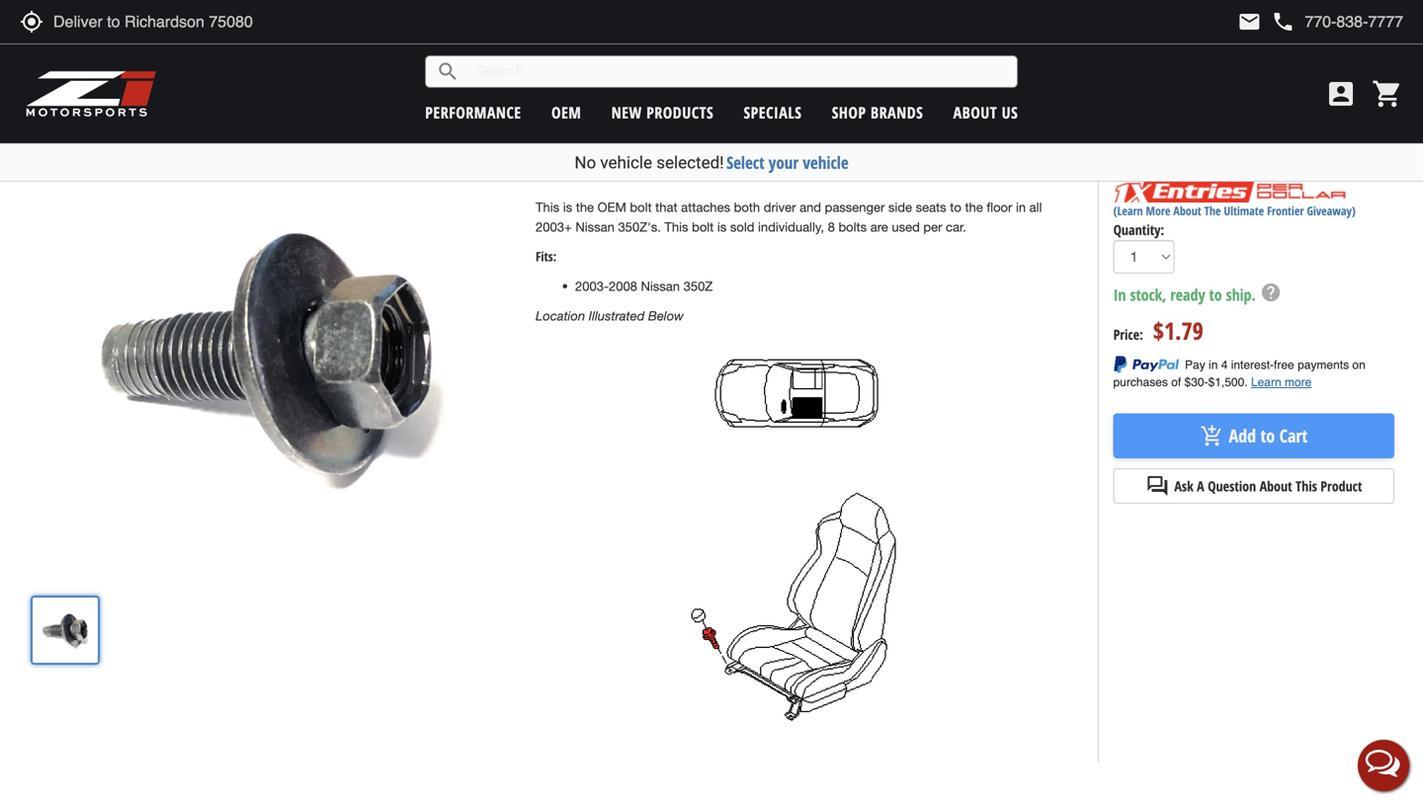 Task type: vqa. For each thing, say whether or not it's contained in the screenshot.
the shopping_cart at the top
yes



Task type: locate. For each thing, give the bounding box(es) containing it.
0 vertical spatial oem
[[521, 17, 568, 52]]

account_box
[[1326, 78, 1358, 110]]

a
[[1198, 477, 1205, 496]]

selected!
[[657, 153, 724, 173]]

#:
[[547, 108, 558, 125]]

3 star from the left
[[561, 57, 580, 76]]

new products link
[[612, 102, 714, 123]]

select your vehicle link
[[727, 151, 849, 174]]

1 vertical spatial to
[[1210, 284, 1223, 305]]

nissan up below
[[641, 279, 680, 294]]

350z left "seat"
[[574, 17, 621, 52]]

1 horizontal spatial 350z
[[684, 279, 713, 294]]

0 horizontal spatial to
[[951, 200, 962, 215]]

0 vertical spatial nissan
[[560, 82, 596, 101]]

2 horizontal spatial about
[[1260, 477, 1293, 496]]

new
[[612, 102, 642, 123]]

nissan inside oem 350z seat bolt star star star star star 5/5 - (2 reviews) brand: nissan part #: 01121-07251 fits models: 350z...
[[560, 82, 596, 101]]

vehicle
[[803, 151, 849, 174], [601, 153, 653, 173]]

the
[[576, 200, 594, 215], [966, 200, 984, 215]]

2 horizontal spatial this
[[1296, 477, 1318, 496]]

search
[[436, 60, 460, 84]]

ready
[[1171, 284, 1206, 305]]

question_answer
[[1146, 475, 1170, 499]]

to
[[951, 200, 962, 215], [1210, 284, 1223, 305], [1261, 424, 1276, 448]]

1 horizontal spatial to
[[1210, 284, 1223, 305]]

oem down nissan link
[[552, 102, 582, 123]]

shop
[[832, 102, 867, 123]]

2 horizontal spatial to
[[1261, 424, 1276, 448]]

bolt
[[630, 200, 652, 215], [692, 219, 714, 235]]

about right question
[[1260, 477, 1293, 496]]

350z
[[574, 17, 621, 52], [684, 279, 713, 294]]

location illustrated below
[[536, 308, 684, 324]]

are
[[871, 219, 889, 235]]

performance
[[425, 102, 522, 123]]

side
[[889, 200, 913, 215]]

1 vertical spatial oem
[[552, 102, 582, 123]]

1 vertical spatial bolt
[[692, 219, 714, 235]]

bolt up the 350z's.
[[630, 200, 652, 215]]

350z inside oem 350z seat bolt star star star star star 5/5 - (2 reviews) brand: nissan part #: 01121-07251 fits models: 350z...
[[574, 17, 621, 52]]

0 vertical spatial bolt
[[630, 200, 652, 215]]

1 horizontal spatial about
[[1174, 203, 1202, 219]]

to left ship.
[[1210, 284, 1223, 305]]

vehicle inside no vehicle selected! select your vehicle
[[601, 153, 653, 173]]

1 star from the left
[[521, 57, 541, 76]]

oem link
[[552, 102, 582, 123]]

frontier
[[1268, 203, 1305, 219]]

about
[[954, 102, 998, 123], [1174, 203, 1202, 219], [1260, 477, 1293, 496]]

2 vertical spatial oem
[[598, 200, 627, 215]]

vehicle down 350z...
[[601, 153, 653, 173]]

0 vertical spatial this
[[536, 200, 560, 215]]

oem inside oem 350z seat bolt star star star star star 5/5 - (2 reviews) brand: nissan part #: 01121-07251 fits models: 350z...
[[521, 17, 568, 52]]

the left floor on the right top of the page
[[966, 200, 984, 215]]

is up "2003+" in the left of the page
[[563, 200, 573, 215]]

1 horizontal spatial is
[[718, 219, 727, 235]]

seat
[[627, 17, 670, 52]]

this down that
[[665, 219, 689, 235]]

0 horizontal spatial this
[[536, 200, 560, 215]]

0 vertical spatial is
[[563, 200, 573, 215]]

oem up 'brand:'
[[521, 17, 568, 52]]

individually,
[[759, 219, 825, 235]]

this left product
[[1296, 477, 1318, 496]]

Search search field
[[460, 56, 1018, 87]]

0 vertical spatial to
[[951, 200, 962, 215]]

to right add
[[1261, 424, 1276, 448]]

350z up below
[[684, 279, 713, 294]]

this inside question_answer ask a question about this product
[[1296, 477, 1318, 496]]

1 vertical spatial nissan
[[576, 219, 615, 235]]

about left the
[[1174, 203, 1202, 219]]

about left us
[[954, 102, 998, 123]]

both
[[734, 200, 761, 215]]

oem for oem 350z seat bolt star star star star star 5/5 - (2 reviews) brand: nissan part #: 01121-07251 fits models: 350z...
[[521, 17, 568, 52]]

phone link
[[1272, 10, 1404, 34]]

2 vertical spatial to
[[1261, 424, 1276, 448]]

nissan up 'oem' link
[[560, 82, 596, 101]]

oem
[[521, 17, 568, 52], [552, 102, 582, 123], [598, 200, 627, 215]]

4 star from the left
[[580, 57, 600, 76]]

product
[[1321, 477, 1363, 496]]

2 vertical spatial about
[[1260, 477, 1293, 496]]

specials
[[744, 102, 802, 123]]

0 horizontal spatial vehicle
[[601, 153, 653, 173]]

quantity:
[[1114, 220, 1165, 239]]

question
[[1209, 477, 1257, 496]]

this
[[536, 200, 560, 215], [665, 219, 689, 235], [1296, 477, 1318, 496]]

2 star from the left
[[541, 57, 561, 76]]

vehicle right your
[[803, 151, 849, 174]]

oem for oem
[[552, 102, 582, 123]]

fits:
[[536, 248, 557, 265]]

(learn more about the ultimate frontier giveaway)
[[1114, 203, 1357, 219]]

is
[[563, 200, 573, 215], [718, 219, 727, 235]]

07251
[[599, 108, 633, 125]]

2003-2008 nissan 350z
[[576, 279, 713, 294]]

shopping_cart
[[1373, 78, 1404, 110]]

nissan
[[560, 82, 596, 101], [576, 219, 615, 235], [641, 279, 680, 294]]

350z's.
[[618, 219, 661, 235]]

star
[[521, 57, 541, 76], [541, 57, 561, 76], [561, 57, 580, 76], [580, 57, 600, 76], [600, 57, 620, 76]]

driver
[[764, 200, 797, 215]]

is left sold
[[718, 219, 727, 235]]

1 horizontal spatial this
[[665, 219, 689, 235]]

(learn
[[1114, 203, 1144, 219]]

0 horizontal spatial 350z
[[574, 17, 621, 52]]

phone
[[1272, 10, 1296, 34]]

$1.79
[[1154, 315, 1204, 347]]

new products
[[612, 102, 714, 123]]

used
[[892, 219, 920, 235]]

2 vertical spatial this
[[1296, 477, 1318, 496]]

oem up the 350z's.
[[598, 200, 627, 215]]

01121-
[[561, 108, 599, 125]]

question_answer ask a question about this product
[[1146, 475, 1363, 499]]

account_box link
[[1321, 78, 1363, 110]]

select
[[727, 151, 765, 174]]

1 horizontal spatial the
[[966, 200, 984, 215]]

this up "2003+" in the left of the page
[[536, 200, 560, 215]]

0 horizontal spatial the
[[576, 200, 594, 215]]

to inside the in stock, ready to ship. help
[[1210, 284, 1223, 305]]

0 horizontal spatial about
[[954, 102, 998, 123]]

my_location
[[20, 10, 44, 34]]

about inside question_answer ask a question about this product
[[1260, 477, 1293, 496]]

2008
[[609, 279, 638, 294]]

to inside this is the oem bolt that attaches both driver and passenger side seats to the floor in all 2003+ nissan 350z's. this bolt is sold individually, 8 bolts are used per car.
[[951, 200, 962, 215]]

per
[[924, 219, 943, 235]]

bolt
[[676, 17, 716, 52]]

to up "car."
[[951, 200, 962, 215]]

mail link
[[1238, 10, 1262, 34]]

0 vertical spatial 350z
[[574, 17, 621, 52]]

nissan right "2003+" in the left of the page
[[576, 219, 615, 235]]

the down no
[[576, 200, 594, 215]]

z1 motorsports logo image
[[25, 69, 158, 119]]

bolt down the attaches
[[692, 219, 714, 235]]

brands
[[871, 102, 924, 123]]



Task type: describe. For each thing, give the bounding box(es) containing it.
shop brands link
[[832, 102, 924, 123]]

add_shopping_cart
[[1201, 424, 1225, 448]]

2 the from the left
[[966, 200, 984, 215]]

0 horizontal spatial is
[[563, 200, 573, 215]]

0 horizontal spatial bolt
[[630, 200, 652, 215]]

price: $1.79
[[1114, 315, 1204, 347]]

car.
[[946, 219, 967, 235]]

2003+
[[536, 219, 572, 235]]

more
[[1147, 203, 1171, 219]]

no vehicle selected! select your vehicle
[[575, 151, 849, 174]]

ship.
[[1227, 284, 1257, 305]]

and
[[800, 200, 822, 215]]

ultimate
[[1225, 203, 1265, 219]]

add
[[1230, 424, 1257, 448]]

passenger
[[825, 200, 885, 215]]

nissan inside this is the oem bolt that attaches both driver and passenger side seats to the floor in all 2003+ nissan 350z's. this bolt is sold individually, 8 bolts are used per car.
[[576, 219, 615, 235]]

sold
[[731, 219, 755, 235]]

8
[[828, 219, 835, 235]]

(learn more about the ultimate frontier giveaway) link
[[1114, 203, 1357, 219]]

location
[[536, 308, 586, 324]]

0 vertical spatial about
[[954, 102, 998, 123]]

mail phone
[[1238, 10, 1296, 34]]

add_shopping_cart add to cart
[[1201, 424, 1309, 448]]

illustrated
[[589, 308, 645, 324]]

in
[[1114, 284, 1127, 305]]

brand:
[[521, 82, 557, 101]]

1 horizontal spatial bolt
[[692, 219, 714, 235]]

fits
[[521, 132, 540, 151]]

your
[[769, 151, 799, 174]]

all
[[1030, 200, 1043, 215]]

help
[[1261, 282, 1283, 303]]

in stock, ready to ship. help
[[1114, 282, 1283, 305]]

in
[[1017, 200, 1027, 215]]

1 horizontal spatial vehicle
[[803, 151, 849, 174]]

1 the from the left
[[576, 200, 594, 215]]

specials link
[[744, 102, 802, 123]]

models:
[[543, 132, 586, 151]]

shop brands
[[832, 102, 924, 123]]

oem 350z seat bolt star star star star star 5/5 - (2 reviews) brand: nissan part #: 01121-07251 fits models: 350z...
[[521, 17, 716, 151]]

us
[[1002, 102, 1019, 123]]

part
[[521, 108, 544, 125]]

mail
[[1238, 10, 1262, 34]]

the
[[1205, 203, 1222, 219]]

products
[[647, 102, 714, 123]]

2 vertical spatial nissan
[[641, 279, 680, 294]]

floor
[[987, 200, 1013, 215]]

attaches
[[682, 200, 731, 215]]

1 vertical spatial is
[[718, 219, 727, 235]]

1 vertical spatial about
[[1174, 203, 1202, 219]]

below
[[649, 308, 684, 324]]

about us
[[954, 102, 1019, 123]]

350z...
[[590, 134, 628, 150]]

price:
[[1114, 325, 1144, 344]]

1 vertical spatial 350z
[[684, 279, 713, 294]]

shopping_cart link
[[1368, 78, 1404, 110]]

this is the oem bolt that attaches both driver and passenger side seats to the floor in all 2003+ nissan 350z's. this bolt is sold individually, 8 bolts are used per car.
[[536, 200, 1043, 235]]

oem inside this is the oem bolt that attaches both driver and passenger side seats to the floor in all 2003+ nissan 350z's. this bolt is sold individually, 8 bolts are used per car.
[[598, 200, 627, 215]]

bolts
[[839, 219, 867, 235]]

that
[[656, 200, 678, 215]]

seats
[[916, 200, 947, 215]]

1 vertical spatial this
[[665, 219, 689, 235]]

giveaway)
[[1308, 203, 1357, 219]]

about us link
[[954, 102, 1019, 123]]

ask
[[1175, 477, 1194, 496]]

5 star from the left
[[600, 57, 620, 76]]

stock,
[[1131, 284, 1167, 305]]

5/5 -
[[623, 58, 649, 74]]

cart
[[1280, 424, 1309, 448]]

nissan link
[[560, 82, 596, 101]]

2003-
[[576, 279, 609, 294]]



